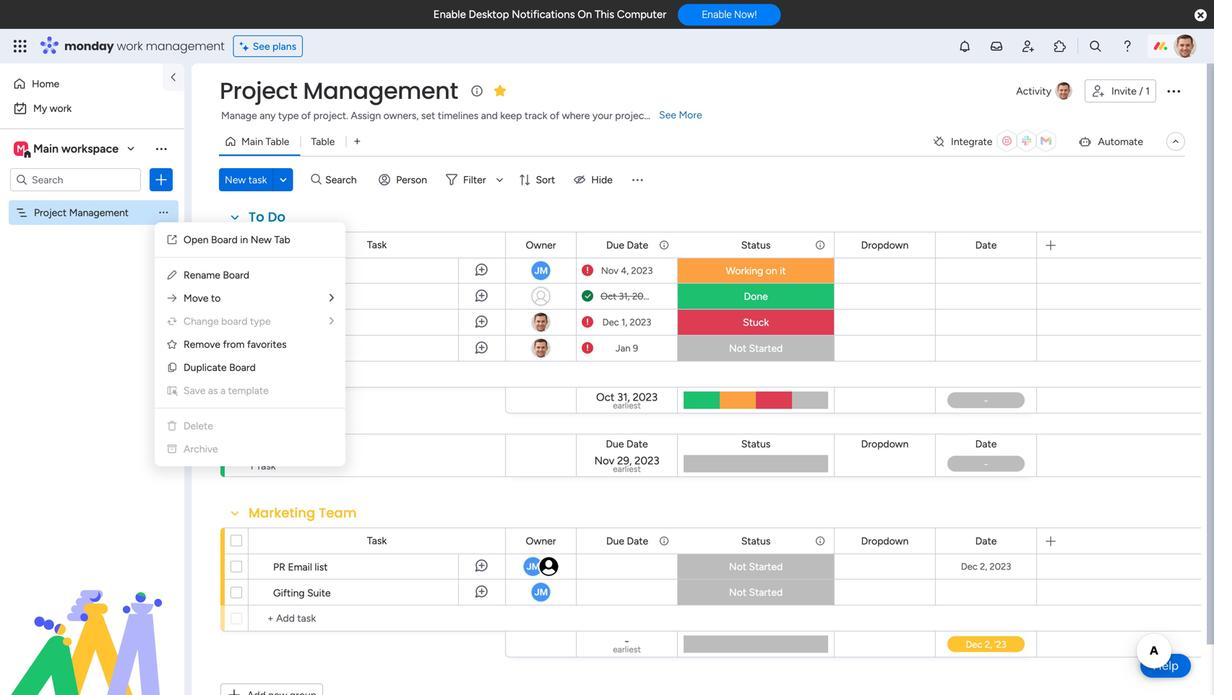 Task type: locate. For each thing, give the bounding box(es) containing it.
main inside button
[[241, 135, 263, 148]]

1 vertical spatial earliest
[[613, 464, 641, 475]]

work right my
[[50, 102, 72, 115]]

archive image
[[166, 444, 178, 455]]

new left task
[[225, 174, 246, 186]]

1 vertical spatial date field
[[972, 436, 1000, 452]]

31,
[[619, 291, 630, 302], [617, 391, 630, 404]]

angle down image
[[280, 175, 287, 185]]

remove from favorites image
[[493, 83, 507, 98]]

show board description image
[[468, 84, 486, 98]]

work inside option
[[50, 102, 72, 115]]

0 horizontal spatial dec
[[602, 317, 619, 328]]

date
[[627, 239, 648, 251], [975, 239, 997, 251], [626, 438, 648, 451], [975, 438, 997, 451], [627, 535, 648, 548], [975, 535, 997, 548]]

gifting suite
[[273, 588, 331, 600]]

2023 right "4,"
[[631, 265, 653, 277]]

1 v2 overdue deadline image from the top
[[582, 264, 593, 278]]

monday work management
[[64, 38, 225, 54]]

1 dropdown field from the top
[[858, 237, 912, 253]]

new
[[225, 174, 246, 186], [251, 234, 272, 246]]

0 vertical spatial not started
[[729, 343, 783, 355]]

29,
[[617, 455, 632, 468]]

column information image for due date
[[658, 240, 670, 251]]

dropdown
[[861, 239, 909, 251], [861, 438, 909, 451], [861, 535, 909, 548]]

move to image
[[166, 293, 178, 304]]

2023 for oct 31, 2023 earliest
[[633, 391, 658, 404]]

0 horizontal spatial column information image
[[658, 536, 670, 547]]

Marketing Team field
[[245, 504, 360, 523]]

from
[[223, 339, 245, 351]]

option
[[0, 200, 184, 203]]

3 date field from the top
[[972, 534, 1000, 550]]

meeting
[[308, 291, 345, 304]]

3 not from the top
[[729, 587, 746, 599]]

1 table from the left
[[266, 135, 289, 148]]

dec left 2,
[[961, 561, 978, 573]]

1 vertical spatial + add task text field
[[256, 611, 499, 628]]

main down manage at the left top of page
[[241, 135, 263, 148]]

save as a template menu item
[[166, 382, 334, 400]]

see left the more
[[659, 109, 676, 121]]

0 vertical spatial task
[[367, 239, 387, 251]]

0 horizontal spatial options image
[[154, 173, 168, 187]]

2023 inside oct 31, 2023 earliest
[[633, 391, 658, 404]]

monday marketplace image
[[1053, 39, 1067, 53]]

0 vertical spatial due date field
[[603, 237, 652, 253]]

1 column information image from the left
[[658, 240, 670, 251]]

2023 right 1,
[[630, 317, 651, 328]]

0 horizontal spatial main
[[33, 142, 59, 156]]

v2 overdue deadline image down v2 done deadline image on the top of page
[[582, 316, 593, 330]]

set
[[421, 109, 435, 122]]

nov
[[601, 265, 619, 277], [594, 455, 615, 468]]

Search in workspace field
[[30, 172, 121, 188]]

dec 1, 2023
[[602, 317, 651, 328]]

project management list box
[[0, 198, 184, 420]]

status field for due date
[[738, 436, 774, 452]]

options image
[[1165, 82, 1182, 100], [154, 173, 168, 187]]

project management up project.
[[220, 75, 458, 107]]

dec for dec 2, 2023
[[961, 561, 978, 573]]

list arrow image
[[330, 293, 334, 304], [330, 316, 334, 327]]

1 horizontal spatial column information image
[[814, 240, 826, 251]]

31, for oct 31, 2023
[[619, 291, 630, 302]]

2 v2 overdue deadline image from the top
[[582, 316, 593, 330]]

v2 overdue deadline image left the jan
[[582, 342, 593, 356]]

0 vertical spatial owner
[[526, 239, 556, 251]]

management down search in workspace field
[[69, 207, 129, 219]]

1 column information image from the left
[[658, 536, 670, 547]]

1 owner from the top
[[526, 239, 556, 251]]

1 vertical spatial type
[[250, 315, 271, 328]]

1 horizontal spatial project management
[[220, 75, 458, 107]]

2 column information image from the left
[[814, 536, 826, 547]]

0 vertical spatial management
[[303, 75, 458, 107]]

2 vertical spatial earliest
[[613, 645, 641, 655]]

list arrow image up sync at the top left of page
[[330, 293, 334, 304]]

1 vertical spatial management
[[69, 207, 129, 219]]

Status field
[[738, 237, 774, 253], [738, 436, 774, 452], [738, 534, 774, 550]]

dropdown for first dropdown field from the bottom of the page
[[861, 535, 909, 548]]

1 horizontal spatial options image
[[1165, 82, 1182, 100]]

1 vertical spatial not started
[[729, 561, 783, 573]]

enable now!
[[702, 8, 757, 20]]

of left project.
[[301, 109, 311, 122]]

earliest inside oct 31, 2023 earliest
[[613, 401, 641, 411]]

on
[[578, 8, 592, 21]]

dec left 1,
[[602, 317, 619, 328]]

2 vertical spatial status field
[[738, 534, 774, 550]]

Search field
[[322, 170, 365, 190]]

nov left "4,"
[[601, 265, 619, 277]]

0 vertical spatial project management
[[220, 75, 458, 107]]

options image down workspace options image
[[154, 173, 168, 187]]

oct right v2 done deadline image on the top of page
[[601, 291, 616, 302]]

list arrow image for move to
[[330, 293, 334, 304]]

and
[[481, 109, 498, 122]]

2 due from the top
[[606, 438, 624, 451]]

2 status field from the top
[[738, 436, 774, 452]]

filter
[[463, 174, 486, 186]]

nov 4, 2023
[[601, 265, 653, 277]]

hide
[[591, 174, 613, 186]]

1 vertical spatial 31,
[[617, 391, 630, 404]]

project down search in workspace field
[[34, 207, 67, 219]]

table down project.
[[311, 135, 335, 148]]

0 vertical spatial see
[[253, 40, 270, 52]]

0 horizontal spatial project management
[[34, 207, 129, 219]]

1 horizontal spatial new
[[251, 234, 272, 246]]

main table
[[241, 135, 289, 148]]

not started
[[729, 343, 783, 355], [729, 561, 783, 573], [729, 587, 783, 599]]

2 not from the top
[[729, 561, 746, 573]]

2 started from the top
[[749, 561, 783, 573]]

earliest inside due date nov 29, 2023 earliest
[[613, 464, 641, 475]]

2 earliest from the top
[[613, 464, 641, 475]]

1 vertical spatial list arrow image
[[330, 316, 334, 327]]

home
[[32, 78, 59, 90]]

new right in
[[251, 234, 272, 246]]

+ Add task text field
[[256, 366, 499, 384], [256, 611, 499, 628]]

due date
[[606, 239, 648, 251], [606, 535, 648, 548]]

add view image
[[354, 136, 360, 147]]

1 vertical spatial options image
[[154, 173, 168, 187]]

main right workspace image
[[33, 142, 59, 156]]

status
[[741, 239, 771, 251], [741, 438, 771, 451], [741, 535, 771, 548]]

see inside button
[[253, 40, 270, 52]]

monthly sync
[[273, 317, 335, 330]]

lottie animation image
[[0, 550, 184, 696]]

board for open
[[211, 234, 238, 246]]

options image right 1
[[1165, 82, 1182, 100]]

1 vertical spatial status
[[741, 438, 771, 451]]

1 vertical spatial dec
[[961, 561, 978, 573]]

1 vertical spatial project
[[34, 207, 67, 219]]

2023 for dec 1, 2023
[[630, 317, 651, 328]]

2 status from the top
[[741, 438, 771, 451]]

due inside due date nov 29, 2023 earliest
[[606, 438, 624, 451]]

3 status field from the top
[[738, 534, 774, 550]]

new task
[[225, 174, 267, 186]]

3 dropdown from the top
[[861, 535, 909, 548]]

due
[[606, 239, 624, 251], [606, 438, 624, 451], [606, 535, 624, 548]]

0 horizontal spatial of
[[301, 109, 311, 122]]

1 horizontal spatial dec
[[961, 561, 978, 573]]

0 horizontal spatial enable
[[433, 8, 466, 21]]

1 date field from the top
[[972, 237, 1000, 253]]

main inside workspace selection element
[[33, 142, 59, 156]]

of right track
[[550, 109, 559, 122]]

new inside button
[[225, 174, 246, 186]]

2,
[[980, 561, 987, 573]]

table down any
[[266, 135, 289, 148]]

help
[[1153, 659, 1179, 674]]

0 vertical spatial due date
[[606, 239, 648, 251]]

2023 right 29,
[[634, 455, 659, 468]]

rename
[[184, 269, 220, 281]]

not for drawing
[[729, 343, 746, 355]]

earliest
[[613, 401, 641, 411], [613, 464, 641, 475], [613, 645, 641, 655]]

3 not started from the top
[[729, 587, 783, 599]]

31, for oct 31, 2023 earliest
[[617, 391, 630, 404]]

see left the plans
[[253, 40, 270, 52]]

pr
[[273, 561, 285, 574]]

1 vertical spatial task
[[367, 535, 387, 547]]

2 vertical spatial started
[[749, 587, 783, 599]]

2 column information image from the left
[[814, 240, 826, 251]]

nov left 29,
[[594, 455, 615, 468]]

1 horizontal spatial see
[[659, 109, 676, 121]]

1 started from the top
[[749, 343, 783, 355]]

2 vertical spatial not started
[[729, 587, 783, 599]]

0 vertical spatial date field
[[972, 237, 1000, 253]]

board right rename
[[223, 269, 249, 281]]

not
[[729, 343, 746, 355], [729, 561, 746, 573], [729, 587, 746, 599]]

1 vertical spatial v2 overdue deadline image
[[582, 316, 593, 330]]

2 list arrow image from the top
[[330, 316, 334, 327]]

1 vertical spatial started
[[749, 561, 783, 573]]

0 vertical spatial dropdown field
[[858, 237, 912, 253]]

2023 right 2,
[[990, 561, 1011, 573]]

update feed image
[[989, 39, 1004, 53]]

2 owner field from the top
[[522, 534, 560, 550]]

project management
[[220, 75, 458, 107], [34, 207, 129, 219]]

gifting
[[273, 588, 305, 600]]

1 earliest from the top
[[613, 401, 641, 411]]

1 not from the top
[[729, 343, 746, 355]]

main
[[241, 135, 263, 148], [33, 142, 59, 156]]

project
[[220, 75, 297, 107], [34, 207, 67, 219]]

date field for marketing team
[[972, 534, 1000, 550]]

type right any
[[278, 109, 299, 122]]

board up template
[[229, 362, 256, 374]]

v2 overdue deadline image up v2 done deadline image on the top of page
[[582, 264, 593, 278]]

0 horizontal spatial work
[[50, 102, 72, 115]]

duplicate board
[[184, 362, 256, 374]]

3 v2 overdue deadline image from the top
[[582, 342, 593, 356]]

0 vertical spatial status
[[741, 239, 771, 251]]

0 vertical spatial 31,
[[619, 291, 630, 302]]

column information image
[[658, 240, 670, 251], [814, 240, 826, 251]]

change
[[184, 315, 219, 328]]

2 vertical spatial dropdown field
[[858, 534, 912, 550]]

0 horizontal spatial management
[[69, 207, 129, 219]]

enable now! button
[[678, 4, 781, 25]]

0 vertical spatial dec
[[602, 317, 619, 328]]

work for my
[[50, 102, 72, 115]]

2 task from the top
[[367, 535, 387, 547]]

2 due date from the top
[[606, 535, 648, 548]]

0 vertical spatial project
[[220, 75, 297, 107]]

management inside list box
[[69, 207, 129, 219]]

type for any
[[278, 109, 299, 122]]

2 due date field from the top
[[602, 436, 652, 452]]

started for drawing
[[749, 343, 783, 355]]

31, inside oct 31, 2023 earliest
[[617, 391, 630, 404]]

2 vertical spatial due date field
[[603, 534, 652, 550]]

1 vertical spatial due date
[[606, 535, 648, 548]]

2 enable from the left
[[702, 8, 732, 20]]

0 vertical spatial v2 overdue deadline image
[[582, 264, 593, 278]]

1 vertical spatial dropdown field
[[858, 436, 912, 452]]

1 vertical spatial dropdown
[[861, 438, 909, 451]]

remove from favorites
[[184, 339, 287, 351]]

management up assign
[[303, 75, 458, 107]]

it
[[780, 265, 786, 277]]

sort button
[[513, 168, 564, 191]]

of
[[301, 109, 311, 122], [550, 109, 559, 122]]

enable left now!
[[702, 8, 732, 20]]

31, down the jan
[[617, 391, 630, 404]]

Owner field
[[522, 237, 560, 253], [522, 534, 560, 550]]

0 vertical spatial due
[[606, 239, 624, 251]]

2023 down nov 4, 2023
[[632, 291, 654, 302]]

dec
[[602, 317, 619, 328], [961, 561, 978, 573]]

board for duplicate
[[229, 362, 256, 374]]

2 vertical spatial dropdown
[[861, 535, 909, 548]]

1 vertical spatial due
[[606, 438, 624, 451]]

board
[[221, 315, 248, 328]]

3 due from the top
[[606, 535, 624, 548]]

0 horizontal spatial column information image
[[658, 240, 670, 251]]

my work
[[33, 102, 72, 115]]

v2 overdue deadline image for jan 9
[[582, 342, 593, 356]]

3 started from the top
[[749, 587, 783, 599]]

1 status field from the top
[[738, 237, 774, 253]]

type up favorites
[[250, 315, 271, 328]]

enable inside button
[[702, 8, 732, 20]]

status field for dropdown
[[738, 237, 774, 253]]

1 horizontal spatial column information image
[[814, 536, 826, 547]]

delete image
[[166, 421, 178, 432]]

type inside menu item
[[250, 315, 271, 328]]

0 vertical spatial list arrow image
[[330, 293, 334, 304]]

workspace options image
[[154, 141, 168, 156]]

1 vertical spatial not
[[729, 561, 746, 573]]

0 vertical spatial earliest
[[613, 401, 641, 411]]

2023
[[631, 265, 653, 277], [632, 291, 654, 302], [630, 317, 651, 328], [633, 391, 658, 404], [634, 455, 659, 468], [990, 561, 1011, 573]]

1 horizontal spatial project
[[220, 75, 297, 107]]

invite members image
[[1021, 39, 1036, 53]]

3 status from the top
[[741, 535, 771, 548]]

board
[[211, 234, 238, 246], [223, 269, 249, 281], [229, 362, 256, 374]]

enable desktop notifications on this computer
[[433, 8, 666, 21]]

2 vertical spatial board
[[229, 362, 256, 374]]

help button
[[1140, 655, 1191, 679]]

enable left desktop on the top of the page
[[433, 8, 466, 21]]

activity button
[[1010, 79, 1079, 103]]

due date field for owner
[[603, 534, 652, 550]]

2 vertical spatial not
[[729, 587, 746, 599]]

2 + add task text field from the top
[[256, 611, 499, 628]]

2023 down 9
[[633, 391, 658, 404]]

0 vertical spatial owner field
[[522, 237, 560, 253]]

started
[[749, 343, 783, 355], [749, 561, 783, 573], [749, 587, 783, 599]]

1 vertical spatial nov
[[594, 455, 615, 468]]

search everything image
[[1088, 39, 1103, 53]]

owner
[[526, 239, 556, 251], [526, 535, 556, 548]]

oct inside oct 31, 2023 earliest
[[596, 391, 615, 404]]

oct
[[601, 291, 616, 302], [596, 391, 615, 404]]

notifications image
[[957, 39, 972, 53]]

invite / 1 button
[[1085, 79, 1156, 103]]

work right monday
[[117, 38, 143, 54]]

Due Date field
[[603, 237, 652, 253], [602, 436, 652, 452], [603, 534, 652, 550]]

0 horizontal spatial table
[[266, 135, 289, 148]]

1 dropdown from the top
[[861, 239, 909, 251]]

1 task from the top
[[367, 239, 387, 251]]

1 vertical spatial owner field
[[522, 534, 560, 550]]

save
[[184, 385, 206, 397]]

1 due date from the top
[[606, 239, 648, 251]]

1 list arrow image from the top
[[330, 293, 334, 304]]

1 horizontal spatial enable
[[702, 8, 732, 20]]

0 vertical spatial dropdown
[[861, 239, 909, 251]]

see
[[253, 40, 270, 52], [659, 109, 676, 121]]

1 vertical spatial see
[[659, 109, 676, 121]]

change board type image
[[166, 316, 178, 327]]

as
[[208, 385, 218, 397]]

oct up due date nov 29, 2023 earliest
[[596, 391, 615, 404]]

enable
[[433, 8, 466, 21], [702, 8, 732, 20]]

see plans button
[[233, 35, 303, 57]]

board left in
[[211, 234, 238, 246]]

marketing
[[249, 504, 315, 523]]

2 dropdown from the top
[[861, 438, 909, 451]]

3 dropdown field from the top
[[858, 534, 912, 550]]

1 horizontal spatial type
[[278, 109, 299, 122]]

2 dropdown field from the top
[[858, 436, 912, 452]]

1 horizontal spatial management
[[303, 75, 458, 107]]

2023 inside due date nov 29, 2023 earliest
[[634, 455, 659, 468]]

my work option
[[9, 97, 176, 120]]

0 vertical spatial status field
[[738, 237, 774, 253]]

1 vertical spatial owner
[[526, 535, 556, 548]]

1 due from the top
[[606, 239, 624, 251]]

management
[[303, 75, 458, 107], [69, 207, 129, 219]]

where
[[562, 109, 590, 122]]

Project Management field
[[216, 75, 462, 107]]

2 vertical spatial date field
[[972, 534, 1000, 550]]

1 horizontal spatial work
[[117, 38, 143, 54]]

see for see plans
[[253, 40, 270, 52]]

2 table from the left
[[311, 135, 335, 148]]

1 horizontal spatial main
[[241, 135, 263, 148]]

0 horizontal spatial new
[[225, 174, 246, 186]]

oct 31, 2023
[[601, 291, 654, 302]]

column information image
[[658, 536, 670, 547], [814, 536, 826, 547]]

oct for oct 31, 2023 earliest
[[596, 391, 615, 404]]

save as a template
[[184, 385, 269, 397]]

list arrow image down meeting
[[330, 316, 334, 327]]

this
[[595, 8, 614, 21]]

dec 2, 2023
[[961, 561, 1011, 573]]

plans
[[272, 40, 296, 52]]

v2 overdue deadline image
[[582, 264, 593, 278], [582, 316, 593, 330], [582, 342, 593, 356]]

2 vertical spatial v2 overdue deadline image
[[582, 342, 593, 356]]

1 vertical spatial status field
[[738, 436, 774, 452]]

1 horizontal spatial of
[[550, 109, 559, 122]]

management
[[146, 38, 225, 54]]

work
[[117, 38, 143, 54], [50, 102, 72, 115]]

Date field
[[972, 237, 1000, 253], [972, 436, 1000, 452], [972, 534, 1000, 550]]

31, down "4,"
[[619, 291, 630, 302]]

remove from favorites image
[[166, 339, 178, 350]]

1 enable from the left
[[433, 8, 466, 21]]

any
[[260, 109, 276, 122]]

dec for dec 1, 2023
[[602, 317, 619, 328]]

dapulse close image
[[1195, 8, 1207, 23]]

Dropdown field
[[858, 237, 912, 253], [858, 436, 912, 452], [858, 534, 912, 550]]

2 vertical spatial status
[[741, 535, 771, 548]]

arrow down image
[[491, 171, 508, 189]]

v2 overdue deadline image for nov 4, 2023
[[582, 264, 593, 278]]

email
[[288, 561, 312, 574]]

0 horizontal spatial see
[[253, 40, 270, 52]]

1 not started from the top
[[729, 343, 783, 355]]

hide button
[[568, 168, 621, 191]]

1 status from the top
[[741, 239, 771, 251]]

project up any
[[220, 75, 297, 107]]

3 due date field from the top
[[603, 534, 652, 550]]

jan 9
[[616, 343, 638, 354]]

0 horizontal spatial type
[[250, 315, 271, 328]]

0 horizontal spatial project
[[34, 207, 67, 219]]

type for board
[[250, 315, 271, 328]]

0 vertical spatial not
[[729, 343, 746, 355]]

0 vertical spatial board
[[211, 234, 238, 246]]

1 vertical spatial board
[[223, 269, 249, 281]]

0 vertical spatial started
[[749, 343, 783, 355]]

2 vertical spatial due
[[606, 535, 624, 548]]

task for team
[[367, 535, 387, 547]]

open board in new tab image
[[166, 234, 178, 246]]

0 vertical spatial new
[[225, 174, 246, 186]]

1 vertical spatial work
[[50, 102, 72, 115]]

project inside list box
[[34, 207, 67, 219]]

0 vertical spatial + add task text field
[[256, 366, 499, 384]]

project management down search in workspace field
[[34, 207, 129, 219]]

drawing
[[273, 343, 310, 356]]

2023 for dec 2, 2023
[[990, 561, 1011, 573]]

1 horizontal spatial table
[[311, 135, 335, 148]]

0 vertical spatial oct
[[601, 291, 616, 302]]

1 vertical spatial project management
[[34, 207, 129, 219]]



Task type: vqa. For each thing, say whether or not it's contained in the screenshot.
Rename Board
yes



Task type: describe. For each thing, give the bounding box(es) containing it.
monthly
[[273, 317, 310, 330]]

9
[[633, 343, 638, 354]]

due date for third due date field from the bottom of the page
[[606, 239, 648, 251]]

archive menu item
[[166, 441, 334, 458]]

To Do field
[[245, 208, 289, 227]]

1 + add task text field from the top
[[256, 366, 499, 384]]

my
[[33, 102, 47, 115]]

dropdown for 2nd dropdown field from the top of the page
[[861, 438, 909, 451]]

workspace
[[61, 142, 119, 156]]

assign
[[351, 109, 381, 122]]

kickoff meeting
[[273, 291, 345, 304]]

started for gifting suite
[[749, 587, 783, 599]]

see plans
[[253, 40, 296, 52]]

column information image for status
[[814, 240, 826, 251]]

project management inside list box
[[34, 207, 129, 219]]

list arrow image for change board type
[[330, 316, 334, 327]]

2 not started from the top
[[729, 561, 783, 573]]

team
[[319, 504, 357, 523]]

oct for oct 31, 2023
[[601, 291, 616, 302]]

desktop
[[469, 8, 509, 21]]

board for rename
[[223, 269, 249, 281]]

collapse board header image
[[1170, 136, 1182, 147]]

suite
[[307, 588, 331, 600]]

list
[[315, 561, 328, 574]]

stands.
[[650, 109, 682, 122]]

stuck
[[743, 317, 769, 329]]

1 vertical spatial new
[[251, 234, 272, 246]]

0 vertical spatial options image
[[1165, 82, 1182, 100]]

enable for enable desktop notifications on this computer
[[433, 8, 466, 21]]

workspace image
[[14, 141, 28, 157]]

due date nov 29, 2023 earliest
[[594, 438, 659, 475]]

home link
[[9, 72, 154, 95]]

move
[[184, 292, 209, 305]]

sync
[[313, 317, 335, 330]]

home option
[[9, 72, 154, 95]]

not started for gifting suite
[[729, 587, 783, 599]]

1 of from the left
[[301, 109, 311, 122]]

move to
[[184, 292, 221, 305]]

owners,
[[383, 109, 419, 122]]

jan
[[616, 343, 631, 354]]

work for monday
[[117, 38, 143, 54]]

date field for to do
[[972, 237, 1000, 253]]

tab
[[274, 234, 290, 246]]

v2 search image
[[311, 172, 322, 188]]

save as a template image
[[166, 385, 178, 397]]

terry turtle image
[[1174, 35, 1197, 58]]

column information image for due date
[[658, 536, 670, 547]]

a
[[220, 385, 226, 397]]

dropdown for 1st dropdown field from the top of the page
[[861, 239, 909, 251]]

more
[[679, 109, 702, 121]]

activity
[[1016, 85, 1051, 97]]

1 owner field from the top
[[522, 237, 560, 253]]

due date for owner due date field
[[606, 535, 648, 548]]

rename board image
[[166, 270, 178, 281]]

invite / 1
[[1111, 85, 1150, 97]]

2 of from the left
[[550, 109, 559, 122]]

due date field for status
[[602, 436, 652, 452]]

help image
[[1120, 39, 1135, 53]]

4,
[[621, 265, 629, 277]]

delete
[[184, 420, 213, 433]]

3 earliest from the top
[[613, 645, 641, 655]]

duplicate board image
[[166, 362, 178, 374]]

duplicate
[[184, 362, 227, 374]]

automate button
[[1072, 130, 1149, 153]]

new task button
[[219, 168, 273, 191]]

menu image
[[630, 173, 644, 187]]

2023 for oct 31, 2023
[[632, 291, 654, 302]]

change board type menu item
[[166, 313, 334, 330]]

integrate button
[[926, 126, 1066, 157]]

status for dropdown
[[741, 239, 771, 251]]

timelines
[[438, 109, 479, 122]]

my work link
[[9, 97, 176, 120]]

notifications
[[512, 8, 575, 21]]

main workspace
[[33, 142, 119, 156]]

person button
[[373, 168, 436, 191]]

table button
[[300, 130, 346, 153]]

person
[[396, 174, 427, 186]]

filter button
[[440, 168, 508, 191]]

1,
[[621, 317, 627, 328]]

-
[[625, 635, 629, 648]]

open board in new tab
[[184, 234, 290, 246]]

computer
[[617, 8, 666, 21]]

working
[[726, 265, 763, 277]]

v2 overdue deadline image for dec 1, 2023
[[582, 316, 593, 330]]

nov inside due date nov 29, 2023 earliest
[[594, 455, 615, 468]]

marketing team
[[249, 504, 357, 523]]

see more
[[659, 109, 702, 121]]

see for see more
[[659, 109, 676, 121]]

keep
[[500, 109, 522, 122]]

done
[[744, 291, 768, 303]]

integrate
[[951, 135, 992, 148]]

not started for drawing
[[729, 343, 783, 355]]

monday
[[64, 38, 114, 54]]

2 owner from the top
[[526, 535, 556, 548]]

delete menu item
[[166, 418, 334, 435]]

select product image
[[13, 39, 27, 53]]

main for main table
[[241, 135, 263, 148]]

1
[[1146, 85, 1150, 97]]

kickoff
[[273, 291, 305, 304]]

0 vertical spatial nov
[[601, 265, 619, 277]]

lottie animation element
[[0, 550, 184, 696]]

remove
[[184, 339, 220, 351]]

pr email list
[[273, 561, 328, 574]]

column information image for status
[[814, 536, 826, 547]]

to do
[[249, 208, 285, 227]]

task
[[248, 174, 267, 186]]

m
[[17, 143, 25, 155]]

v2 done deadline image
[[582, 290, 593, 304]]

2023 for nov 4, 2023
[[631, 265, 653, 277]]

2 date field from the top
[[972, 436, 1000, 452]]

now!
[[734, 8, 757, 20]]

manage
[[221, 109, 257, 122]]

automate
[[1098, 135, 1143, 148]]

enable for enable now!
[[702, 8, 732, 20]]

workspace selection element
[[14, 140, 121, 159]]

date inside due date nov 29, 2023 earliest
[[626, 438, 648, 451]]

manage any type of project. assign owners, set timelines and keep track of where your project stands.
[[221, 109, 682, 122]]

to
[[211, 292, 221, 305]]

not for gifting suite
[[729, 587, 746, 599]]

in
[[240, 234, 248, 246]]

invite
[[1111, 85, 1137, 97]]

1 due date field from the top
[[603, 237, 652, 253]]

sort
[[536, 174, 555, 186]]

project.
[[313, 109, 348, 122]]

main for main workspace
[[33, 142, 59, 156]]

change board type
[[184, 315, 271, 328]]

status for due date
[[741, 438, 771, 451]]

task for do
[[367, 239, 387, 251]]



